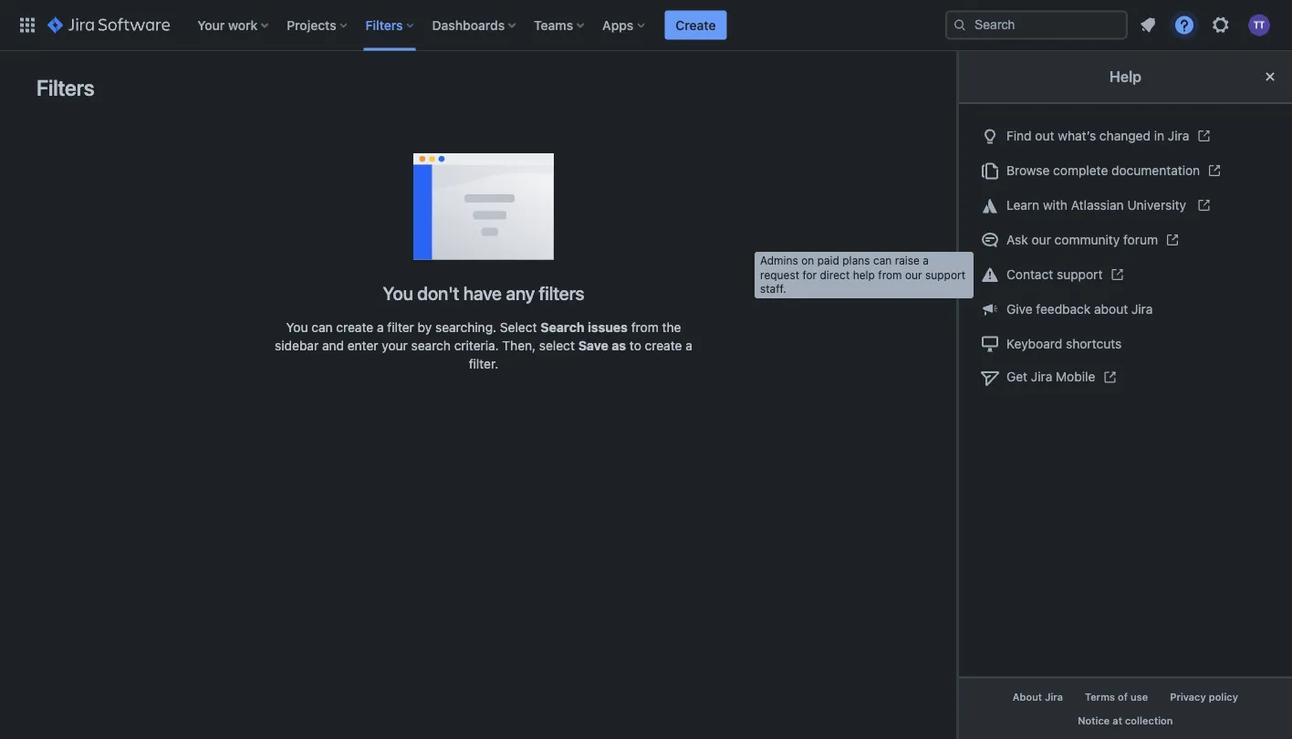 Task type: vqa. For each thing, say whether or not it's contained in the screenshot.
the You can create a filter by searching. Select Search issues
yes



Task type: describe. For each thing, give the bounding box(es) containing it.
0 horizontal spatial can
[[312, 320, 333, 335]]

what's
[[1058, 128, 1097, 143]]

ask our community forum
[[1007, 232, 1158, 247]]

then,
[[502, 338, 536, 353]]

notice
[[1078, 715, 1110, 727]]

policy
[[1209, 692, 1239, 704]]

complete
[[1054, 163, 1109, 178]]

keyboard shortcuts link
[[974, 326, 1278, 360]]

from the sidebar and enter your search criteria. then, select
[[275, 320, 681, 353]]

apps button
[[597, 10, 652, 40]]

about
[[1095, 302, 1129, 317]]

help image
[[1174, 14, 1196, 36]]

help
[[1110, 68, 1142, 85]]

from inside admins on paid plans can raise a request for direct help from our support staff.
[[878, 268, 902, 281]]

get jira mobile
[[1007, 369, 1096, 384]]

work
[[228, 17, 258, 32]]

settings image
[[1210, 14, 1232, 36]]

your work
[[197, 17, 258, 32]]

you for you can create a filter by searching. select search issues
[[286, 320, 308, 335]]

find out what's changed in jira link
[[974, 119, 1278, 153]]

you don't have any filters
[[383, 282, 585, 304]]

keyboard
[[1007, 336, 1063, 351]]

mobile
[[1056, 369, 1096, 384]]

filters
[[539, 282, 585, 304]]

filter.
[[469, 356, 499, 372]]

support inside the contact support link
[[1057, 267, 1103, 282]]

documentation
[[1112, 163, 1201, 178]]

request
[[760, 268, 800, 281]]

get jira mobile link
[[974, 360, 1278, 395]]

learn
[[1007, 197, 1040, 212]]

save
[[579, 338, 609, 353]]

teams button
[[529, 10, 592, 40]]

teams
[[534, 17, 573, 32]]

can inside admins on paid plans can raise a request for direct help from our support staff.
[[874, 254, 892, 267]]

by
[[418, 320, 432, 335]]

search
[[411, 338, 451, 353]]

direct
[[820, 268, 850, 281]]

find out what's changed in jira
[[1007, 128, 1190, 143]]

privacy
[[1171, 692, 1207, 704]]

you can create a filter by searching. select search issues
[[286, 320, 628, 335]]

any
[[506, 282, 535, 304]]

contact support
[[1007, 267, 1103, 282]]

with
[[1043, 197, 1068, 212]]

plans
[[843, 254, 870, 267]]

university
[[1128, 197, 1187, 212]]

criteria.
[[454, 338, 499, 353]]

create button
[[665, 10, 727, 40]]

have
[[464, 282, 502, 304]]

find
[[1007, 128, 1032, 143]]

apps
[[603, 17, 634, 32]]

learn with atlassian university
[[1007, 197, 1190, 212]]

in
[[1155, 128, 1165, 143]]

collection
[[1126, 715, 1174, 727]]

get
[[1007, 369, 1028, 384]]

forum
[[1124, 232, 1158, 247]]

of
[[1118, 692, 1128, 704]]

admins
[[760, 254, 799, 267]]

search
[[541, 320, 585, 335]]

you for you don't have any filters
[[383, 282, 413, 304]]

admins on paid plans can raise a request for direct help from our support staff. tooltip
[[755, 252, 974, 298]]

issues
[[588, 320, 628, 335]]

appswitcher icon image
[[16, 14, 38, 36]]

create
[[676, 17, 716, 32]]

your
[[382, 338, 408, 353]]



Task type: locate. For each thing, give the bounding box(es) containing it.
0 horizontal spatial support
[[926, 268, 966, 281]]

save as
[[579, 338, 626, 353]]

atlassian
[[1072, 197, 1124, 212]]

give feedback about jira link
[[974, 292, 1278, 326]]

to create a filter.
[[469, 338, 693, 372]]

staff.
[[760, 283, 787, 295]]

our inside admins on paid plans can raise a request for direct help from our support staff.
[[906, 268, 923, 281]]

learn with atlassian university link
[[974, 188, 1278, 223]]

0 vertical spatial our
[[1032, 232, 1052, 247]]

1 vertical spatial a
[[377, 320, 384, 335]]

1 horizontal spatial a
[[686, 338, 693, 353]]

out
[[1036, 128, 1055, 143]]

projects
[[287, 17, 337, 32]]

dashboards
[[432, 17, 505, 32]]

support right help
[[926, 268, 966, 281]]

0 horizontal spatial you
[[286, 320, 308, 335]]

a left filter
[[377, 320, 384, 335]]

you up sidebar
[[286, 320, 308, 335]]

to
[[630, 338, 642, 353]]

as
[[612, 338, 626, 353]]

close image
[[1260, 66, 1282, 88]]

your profile and settings image
[[1249, 14, 1271, 36]]

filters inside popup button
[[366, 17, 403, 32]]

2 horizontal spatial a
[[923, 254, 929, 267]]

and
[[322, 338, 344, 353]]

select
[[539, 338, 575, 353]]

select
[[500, 320, 537, 335]]

feedback
[[1036, 302, 1091, 317]]

projects button
[[281, 10, 355, 40]]

1 vertical spatial you
[[286, 320, 308, 335]]

sidebar
[[275, 338, 319, 353]]

1 vertical spatial can
[[312, 320, 333, 335]]

1 vertical spatial filters
[[37, 75, 94, 100]]

a right to
[[686, 338, 693, 353]]

privacy policy
[[1171, 692, 1239, 704]]

about jira
[[1013, 692, 1064, 704]]

1 horizontal spatial can
[[874, 254, 892, 267]]

0 horizontal spatial from
[[631, 320, 659, 335]]

raise
[[895, 254, 920, 267]]

contact
[[1007, 267, 1054, 282]]

changed
[[1100, 128, 1151, 143]]

our
[[1032, 232, 1052, 247], [906, 268, 923, 281]]

filters down "appswitcher icon"
[[37, 75, 94, 100]]

for
[[803, 268, 817, 281]]

keyboard shortcuts
[[1007, 336, 1122, 351]]

1 horizontal spatial from
[[878, 268, 902, 281]]

0 vertical spatial filters
[[366, 17, 403, 32]]

notifications image
[[1137, 14, 1159, 36]]

0 vertical spatial from
[[878, 268, 902, 281]]

the
[[662, 320, 681, 335]]

give
[[1007, 302, 1033, 317]]

search image
[[953, 18, 968, 32]]

1 vertical spatial our
[[906, 268, 923, 281]]

privacy policy link
[[1160, 686, 1250, 709]]

your work button
[[192, 10, 276, 40]]

on
[[802, 254, 815, 267]]

give feedback about jira
[[1007, 302, 1153, 317]]

notice at collection link
[[1068, 709, 1185, 732]]

1 horizontal spatial our
[[1032, 232, 1052, 247]]

Search field
[[946, 10, 1128, 40]]

1 vertical spatial create
[[645, 338, 682, 353]]

0 horizontal spatial our
[[906, 268, 923, 281]]

notice at collection
[[1078, 715, 1174, 727]]

filters
[[366, 17, 403, 32], [37, 75, 94, 100]]

admins on paid plans can raise a request for direct help from our support staff.
[[760, 254, 966, 295]]

support inside admins on paid plans can raise a request for direct help from our support staff.
[[926, 268, 966, 281]]

at
[[1113, 715, 1123, 727]]

your
[[197, 17, 225, 32]]

0 horizontal spatial a
[[377, 320, 384, 335]]

enter
[[348, 338, 378, 353]]

filters button
[[360, 10, 421, 40]]

a inside admins on paid plans can raise a request for direct help from our support staff.
[[923, 254, 929, 267]]

create down the
[[645, 338, 682, 353]]

from up to
[[631, 320, 659, 335]]

can up the and
[[312, 320, 333, 335]]

can up help
[[874, 254, 892, 267]]

create inside to create a filter.
[[645, 338, 682, 353]]

create up enter
[[336, 320, 374, 335]]

jira inside button
[[1045, 692, 1064, 704]]

ask our community forum link
[[974, 223, 1278, 257]]

browse complete documentation link
[[974, 153, 1278, 188]]

0 vertical spatial can
[[874, 254, 892, 267]]

searching.
[[435, 320, 497, 335]]

use
[[1131, 692, 1149, 704]]

jira software image
[[47, 14, 170, 36], [47, 14, 170, 36]]

terms of use link
[[1075, 686, 1160, 709]]

dashboards button
[[427, 10, 523, 40]]

1 horizontal spatial filters
[[366, 17, 403, 32]]

paid
[[818, 254, 840, 267]]

you up filter
[[383, 282, 413, 304]]

jira
[[1168, 128, 1190, 143], [1132, 302, 1153, 317], [1031, 369, 1053, 384], [1045, 692, 1064, 704]]

from inside from the sidebar and enter your search criteria. then, select
[[631, 320, 659, 335]]

ask
[[1007, 232, 1029, 247]]

filters right projects popup button
[[366, 17, 403, 32]]

1 horizontal spatial create
[[645, 338, 682, 353]]

browse
[[1007, 163, 1050, 178]]

you
[[383, 282, 413, 304], [286, 320, 308, 335]]

browse complete documentation
[[1007, 163, 1201, 178]]

2 vertical spatial a
[[686, 338, 693, 353]]

terms
[[1086, 692, 1116, 704]]

0 vertical spatial you
[[383, 282, 413, 304]]

1 vertical spatial from
[[631, 320, 659, 335]]

banner containing your work
[[0, 0, 1293, 51]]

a inside to create a filter.
[[686, 338, 693, 353]]

1 horizontal spatial support
[[1057, 267, 1103, 282]]

help
[[853, 268, 875, 281]]

primary element
[[11, 0, 946, 51]]

our down raise
[[906, 268, 923, 281]]

from
[[878, 268, 902, 281], [631, 320, 659, 335]]

0 horizontal spatial filters
[[37, 75, 94, 100]]

about jira button
[[1002, 686, 1075, 709]]

contact support link
[[974, 257, 1278, 292]]

about
[[1013, 692, 1043, 704]]

0 vertical spatial create
[[336, 320, 374, 335]]

our right ask
[[1032, 232, 1052, 247]]

from down raise
[[878, 268, 902, 281]]

1 horizontal spatial you
[[383, 282, 413, 304]]

a
[[923, 254, 929, 267], [377, 320, 384, 335], [686, 338, 693, 353]]

filter
[[387, 320, 414, 335]]

shortcuts
[[1066, 336, 1122, 351]]

a right raise
[[923, 254, 929, 267]]

0 horizontal spatial create
[[336, 320, 374, 335]]

create
[[336, 320, 374, 335], [645, 338, 682, 353]]

don't
[[417, 282, 459, 304]]

community
[[1055, 232, 1120, 247]]

can
[[874, 254, 892, 267], [312, 320, 333, 335]]

banner
[[0, 0, 1293, 51]]

support down ask our community forum
[[1057, 267, 1103, 282]]

0 vertical spatial a
[[923, 254, 929, 267]]



